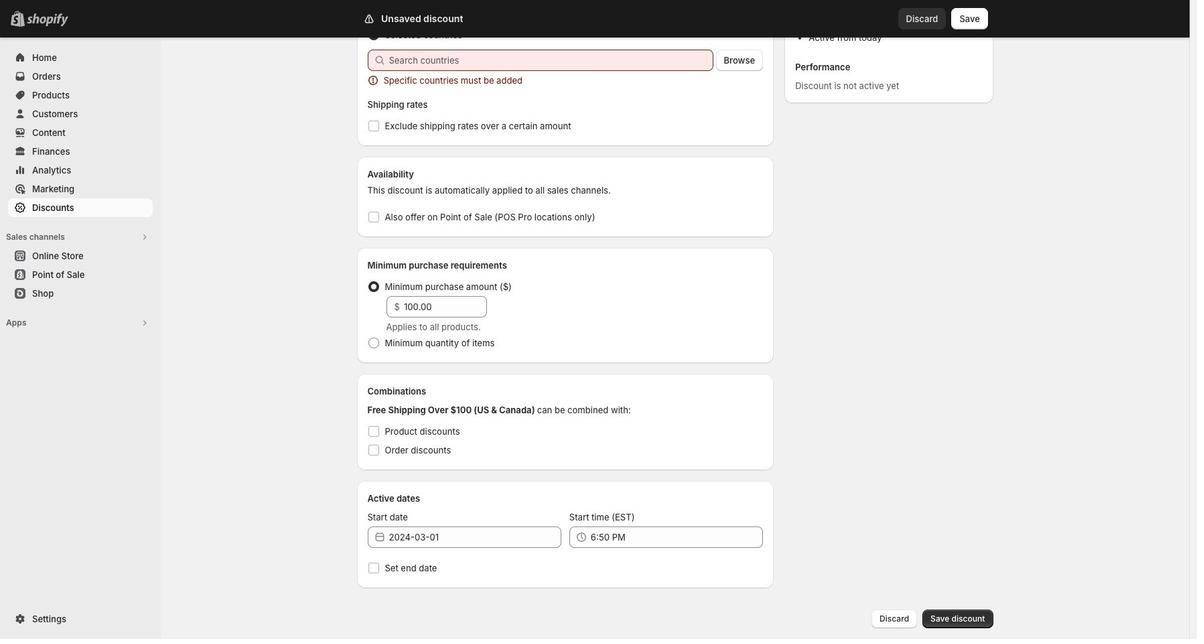 Task type: vqa. For each thing, say whether or not it's contained in the screenshot.
the topmost and
no



Task type: locate. For each thing, give the bounding box(es) containing it.
0.00 text field
[[404, 296, 487, 318]]

YYYY-MM-DD text field
[[389, 527, 562, 548]]

Search countries text field
[[389, 50, 714, 71]]

Enter time text field
[[591, 527, 764, 548]]

shopify image
[[27, 13, 68, 27]]



